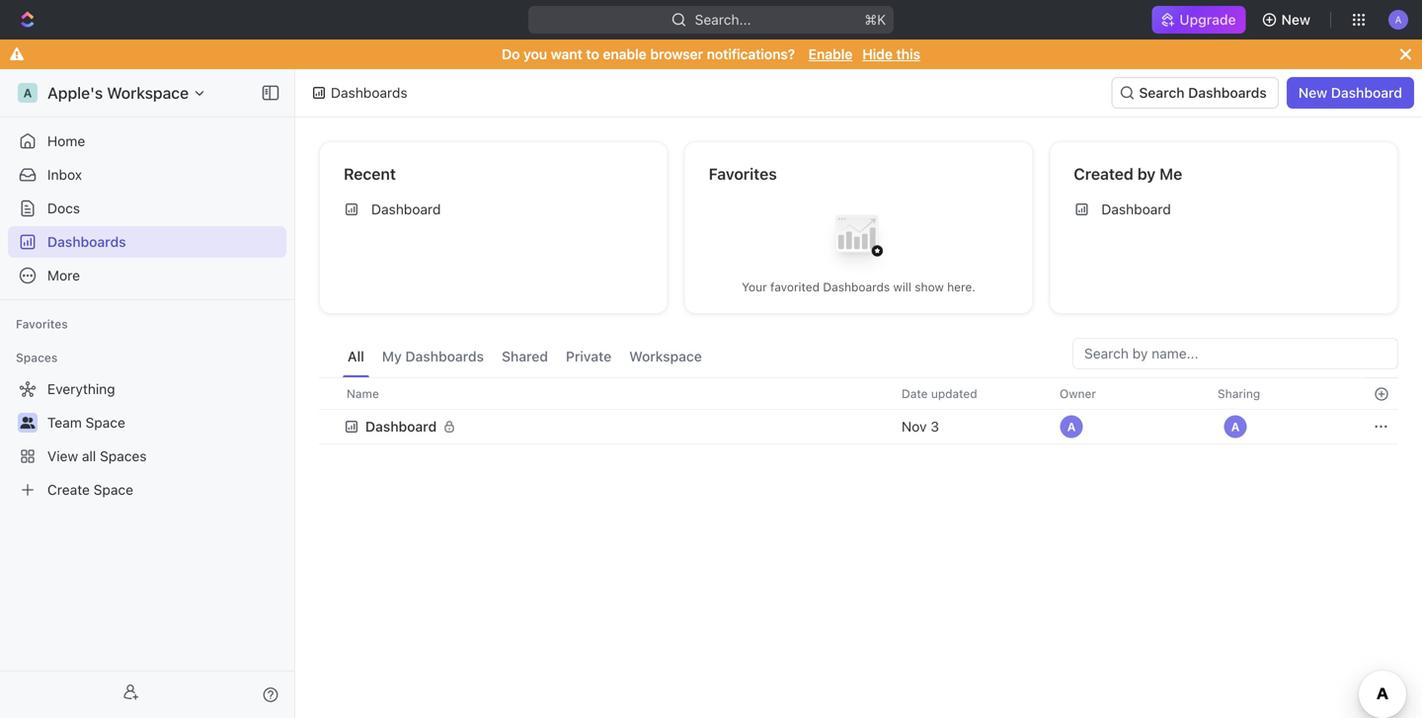 Task type: describe. For each thing, give the bounding box(es) containing it.
dashboards right the search
[[1189, 84, 1268, 101]]

favorites button
[[8, 312, 76, 336]]

user group image
[[20, 417, 35, 429]]

team
[[47, 415, 82, 431]]

dashboard link for recent
[[336, 194, 652, 225]]

1 horizontal spatial spaces
[[100, 448, 147, 464]]

dashboards inside sidebar navigation
[[47, 234, 126, 250]]

upgrade link
[[1153, 6, 1247, 34]]

all button
[[343, 338, 369, 377]]

my
[[382, 348, 402, 365]]

apple's workspace, , element
[[18, 83, 38, 103]]

date updated
[[902, 387, 978, 401]]

here.
[[948, 280, 976, 294]]

this
[[897, 46, 921, 62]]

a for apple, , element inside the a button
[[1232, 420, 1240, 434]]

enable
[[809, 46, 853, 62]]

dashboard link for created by me
[[1067, 194, 1382, 225]]

search...
[[695, 11, 751, 28]]

new for new
[[1282, 11, 1311, 28]]

apple, , element inside a button
[[1224, 415, 1248, 439]]

home
[[47, 133, 85, 149]]

show
[[915, 280, 944, 294]]

workspace inside sidebar navigation
[[107, 83, 189, 102]]

new dashboard button
[[1287, 77, 1415, 109]]

new for new dashboard
[[1299, 84, 1328, 101]]

apple's
[[47, 83, 103, 102]]

workspace button
[[625, 338, 707, 377]]

shared
[[502, 348, 548, 365]]

docs link
[[8, 193, 287, 224]]

dashboard inside row
[[366, 418, 437, 435]]

a button
[[1383, 4, 1415, 36]]

dashboards right my in the left of the page
[[406, 348, 484, 365]]

⌘k
[[865, 11, 886, 28]]

create space link
[[8, 474, 283, 506]]

dashboard down created by me
[[1102, 201, 1172, 217]]

1 horizontal spatial favorites
[[709, 165, 777, 183]]

docs
[[47, 200, 80, 216]]

browser
[[651, 46, 704, 62]]

sidebar navigation
[[0, 69, 299, 718]]

more button
[[8, 260, 287, 292]]

search dashboards button
[[1112, 77, 1279, 109]]

no favorited dashboards image
[[820, 200, 899, 279]]

date
[[902, 387, 928, 401]]

0 horizontal spatial spaces
[[16, 351, 58, 365]]

dashboard down "recent"
[[372, 201, 441, 217]]

private
[[566, 348, 612, 365]]

hide
[[863, 46, 893, 62]]

my dashboards
[[382, 348, 484, 365]]

everything link
[[8, 374, 283, 405]]



Task type: locate. For each thing, give the bounding box(es) containing it.
new right upgrade
[[1282, 11, 1311, 28]]

date updated button
[[890, 378, 990, 409]]

0 vertical spatial new
[[1282, 11, 1311, 28]]

space down view all spaces
[[94, 482, 133, 498]]

search dashboards
[[1140, 84, 1268, 101]]

1 vertical spatial new
[[1299, 84, 1328, 101]]

all
[[82, 448, 96, 464]]

0 horizontal spatial workspace
[[107, 83, 189, 102]]

dashboard button down the private button
[[344, 407, 878, 447]]

dashboard inside button
[[1332, 84, 1403, 101]]

dashboards up "recent"
[[331, 84, 408, 101]]

want
[[551, 46, 583, 62]]

1 apple, , element from the left
[[1060, 415, 1084, 439]]

view all spaces link
[[8, 441, 283, 472]]

apple, , element
[[1060, 415, 1084, 439], [1224, 415, 1248, 439]]

space for create space
[[94, 482, 133, 498]]

1 vertical spatial workspace
[[630, 348, 702, 365]]

0 horizontal spatial apple, , element
[[1060, 415, 1084, 439]]

table
[[319, 377, 1399, 447]]

favorites inside button
[[16, 317, 68, 331]]

dashboard link
[[336, 194, 652, 225], [1067, 194, 1382, 225]]

dashboard
[[1332, 84, 1403, 101], [372, 201, 441, 217], [1102, 201, 1172, 217], [366, 418, 437, 435]]

team space
[[47, 415, 125, 431]]

workspace right "private"
[[630, 348, 702, 365]]

1 row from the top
[[319, 377, 1399, 410]]

will
[[894, 280, 912, 294]]

dashboard down name
[[366, 418, 437, 435]]

0 horizontal spatial dashboard link
[[336, 194, 652, 225]]

inbox
[[47, 167, 82, 183]]

team space link
[[47, 407, 283, 439]]

home link
[[8, 125, 287, 157]]

spaces
[[16, 351, 58, 365], [100, 448, 147, 464]]

by
[[1138, 165, 1156, 183]]

tab list
[[343, 338, 707, 377]]

search
[[1140, 84, 1185, 101]]

a for 2nd apple, , element from the right
[[1068, 420, 1076, 434]]

new button
[[1255, 4, 1323, 36]]

more
[[47, 267, 80, 284]]

upgrade
[[1180, 11, 1237, 28]]

apple's workspace
[[47, 83, 189, 102]]

a inside a button
[[1232, 420, 1240, 434]]

dashboards link
[[8, 226, 287, 258]]

0 vertical spatial workspace
[[107, 83, 189, 102]]

0 vertical spatial space
[[86, 415, 125, 431]]

1 vertical spatial favorites
[[16, 317, 68, 331]]

0 vertical spatial favorites
[[709, 165, 777, 183]]

my dashboards button
[[377, 338, 489, 377]]

1 horizontal spatial apple, , element
[[1224, 415, 1248, 439]]

apple, , element down sharing
[[1224, 415, 1248, 439]]

new
[[1282, 11, 1311, 28], [1299, 84, 1328, 101]]

1 horizontal spatial dashboard link
[[1067, 194, 1382, 225]]

your
[[742, 280, 767, 294]]

created by me
[[1074, 165, 1183, 183]]

new inside new dashboard button
[[1299, 84, 1328, 101]]

space
[[86, 415, 125, 431], [94, 482, 133, 498]]

2 dashboard link from the left
[[1067, 194, 1382, 225]]

space up view all spaces
[[86, 415, 125, 431]]

notifications?
[[707, 46, 796, 62]]

dashboards left will
[[823, 280, 891, 294]]

a for apple's workspace, , element
[[23, 86, 32, 100]]

a
[[1396, 14, 1403, 25], [23, 86, 32, 100], [1068, 420, 1076, 434], [1232, 420, 1240, 434]]

updated
[[932, 387, 978, 401]]

spaces right the all
[[100, 448, 147, 464]]

nov
[[902, 418, 927, 435]]

dashboards
[[331, 84, 408, 101], [1189, 84, 1268, 101], [47, 234, 126, 250], [823, 280, 891, 294], [406, 348, 484, 365]]

a up new dashboard
[[1396, 14, 1403, 25]]

all
[[348, 348, 364, 365]]

Search by name... text field
[[1085, 339, 1387, 369]]

shared button
[[497, 338, 553, 377]]

do
[[502, 46, 520, 62]]

created
[[1074, 165, 1134, 183]]

new dashboard
[[1299, 84, 1403, 101]]

0 horizontal spatial favorites
[[16, 317, 68, 331]]

a button
[[1218, 409, 1254, 445]]

workspace up home link
[[107, 83, 189, 102]]

row containing dashboard
[[319, 407, 1399, 447]]

create space
[[47, 482, 133, 498]]

space for team space
[[86, 415, 125, 431]]

you
[[524, 46, 547, 62]]

2 row from the top
[[319, 407, 1399, 447]]

me
[[1160, 165, 1183, 183]]

row
[[319, 377, 1399, 410], [319, 407, 1399, 447]]

a down owner
[[1068, 420, 1076, 434]]

a inside apple's workspace, , element
[[23, 86, 32, 100]]

to
[[586, 46, 600, 62]]

your favorited dashboards will show here.
[[742, 280, 976, 294]]

recent
[[344, 165, 396, 183]]

row up "nov"
[[319, 377, 1399, 410]]

create
[[47, 482, 90, 498]]

everything
[[47, 381, 115, 397]]

dashboards up more
[[47, 234, 126, 250]]

row down date
[[319, 407, 1399, 447]]

sharing
[[1218, 387, 1261, 401]]

inbox link
[[8, 159, 287, 191]]

enable
[[603, 46, 647, 62]]

1 horizontal spatial workspace
[[630, 348, 702, 365]]

view
[[47, 448, 78, 464]]

a inside a dropdown button
[[1396, 14, 1403, 25]]

private button
[[561, 338, 617, 377]]

a left the apple's at the left
[[23, 86, 32, 100]]

dashboard down a dropdown button
[[1332, 84, 1403, 101]]

workspace inside button
[[630, 348, 702, 365]]

do you want to enable browser notifications? enable hide this
[[502, 46, 921, 62]]

dashboard button down name
[[344, 407, 469, 447]]

table containing dashboard
[[319, 377, 1399, 447]]

1 vertical spatial space
[[94, 482, 133, 498]]

workspace
[[107, 83, 189, 102], [630, 348, 702, 365]]

tab list containing all
[[343, 338, 707, 377]]

apple, , element down owner
[[1060, 415, 1084, 439]]

owner
[[1060, 387, 1097, 401]]

2 apple, , element from the left
[[1224, 415, 1248, 439]]

nov 3
[[902, 418, 940, 435]]

new down new button
[[1299, 84, 1328, 101]]

favorited
[[771, 280, 820, 294]]

tree inside sidebar navigation
[[8, 374, 287, 506]]

1 vertical spatial spaces
[[100, 448, 147, 464]]

tree
[[8, 374, 287, 506]]

1 dashboard link from the left
[[336, 194, 652, 225]]

new inside new button
[[1282, 11, 1311, 28]]

a down sharing
[[1232, 420, 1240, 434]]

favorites
[[709, 165, 777, 183], [16, 317, 68, 331]]

3
[[931, 418, 940, 435]]

view all spaces
[[47, 448, 147, 464]]

dashboard button
[[344, 407, 878, 447], [344, 407, 469, 447]]

tree containing everything
[[8, 374, 287, 506]]

spaces down favorites button
[[16, 351, 58, 365]]

row containing name
[[319, 377, 1399, 410]]

0 vertical spatial spaces
[[16, 351, 58, 365]]

name
[[347, 387, 379, 401]]



Task type: vqa. For each thing, say whether or not it's contained in the screenshot.
‎Task 2 '‎Task'
no



